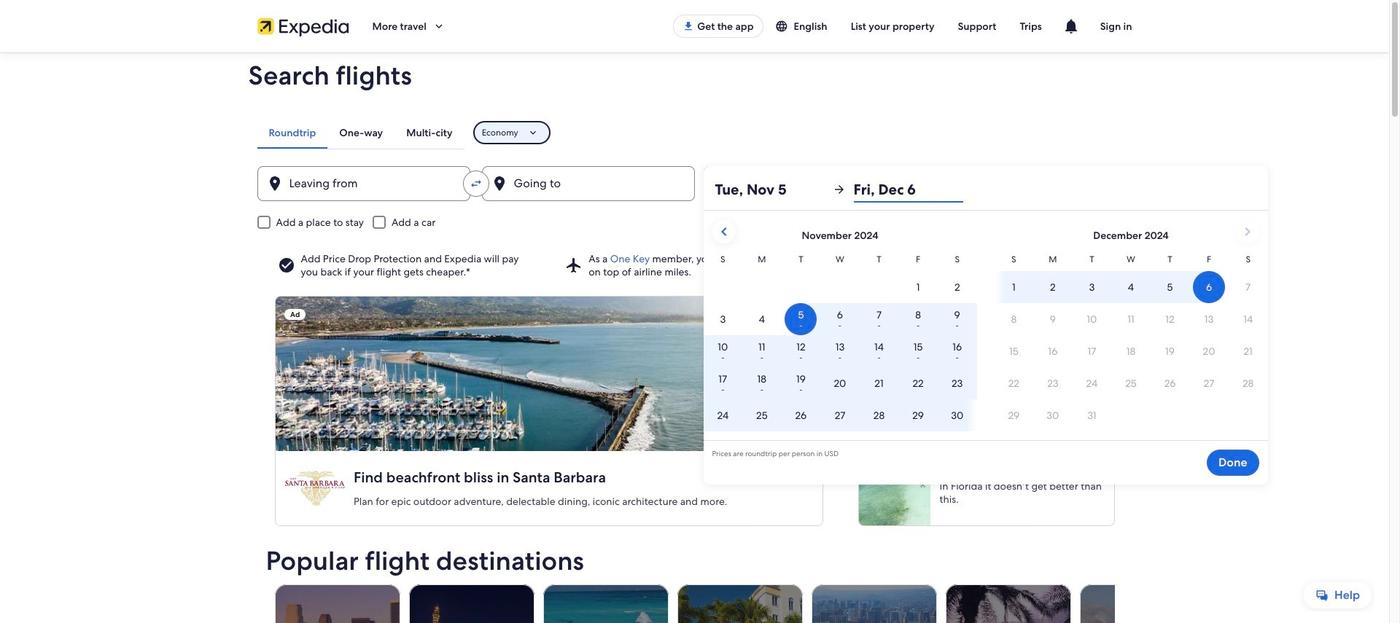 Task type: describe. For each thing, give the bounding box(es) containing it.
honolulu flights image
[[812, 585, 937, 624]]

more travel image
[[433, 20, 446, 33]]

swap origin and destination values image
[[469, 177, 483, 190]]

communication center icon image
[[1063, 18, 1080, 35]]

los angeles flights image
[[275, 585, 400, 624]]

next month image
[[1239, 223, 1257, 241]]

expedia logo image
[[257, 16, 349, 36]]

cancun flights image
[[543, 585, 669, 624]]

download the app button image
[[683, 20, 695, 32]]

miami flights image
[[677, 585, 803, 624]]



Task type: vqa. For each thing, say whether or not it's contained in the screenshot.
the Today element
no



Task type: locate. For each thing, give the bounding box(es) containing it.
popular flight destinations region
[[257, 547, 1206, 624]]

small image
[[775, 20, 794, 33]]

orlando flights image
[[946, 585, 1071, 624]]

las vegas flights image
[[409, 585, 534, 624]]

main content
[[0, 53, 1390, 624]]

new york flights image
[[1080, 585, 1206, 624]]

previous month image
[[715, 223, 733, 241]]

tab list
[[257, 117, 464, 149]]



